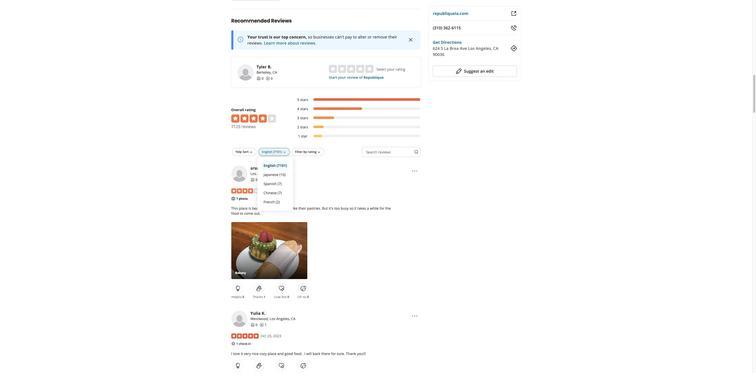 Task type: locate. For each thing, give the bounding box(es) containing it.
0 vertical spatial friends element
[[257, 76, 264, 81]]

angeles, up oct 20, 2023
[[276, 316, 290, 321]]

16 chevron down v2 image for yelp sort
[[249, 150, 253, 154]]

your trust is our top concern,
[[247, 34, 307, 40]]

your for select
[[387, 67, 395, 72]]

1 horizontal spatial place
[[268, 351, 276, 356]]

2 horizontal spatial 16 chevron down v2 image
[[317, 150, 321, 154]]

to inside so businesses can't pay to alter or remove their reviews.
[[353, 34, 357, 40]]

reviews element for b.
[[266, 76, 273, 81]]

2 oct from the top
[[261, 334, 266, 339]]

photo of yulia k. image
[[231, 311, 247, 327]]

nice
[[252, 351, 259, 356]]

(7101) up the (10)
[[277, 163, 287, 168]]

1 vertical spatial english
[[264, 163, 276, 168]]

beautiful,
[[252, 206, 268, 211]]

16 chevron down v2 image right sort
[[249, 150, 253, 154]]

english up english (7101) button
[[262, 150, 272, 154]]

1 horizontal spatial los
[[270, 316, 275, 321]]

0 right no
[[307, 295, 309, 299]]

tyler
[[257, 64, 267, 70]]

1 check-in
[[236, 342, 251, 346]]

1 down the japanese (10)
[[274, 177, 276, 182]]

1
[[298, 134, 300, 139], [274, 177, 276, 182], [236, 197, 238, 201], [264, 295, 265, 299], [265, 323, 267, 327], [236, 342, 238, 346]]

filter reviews by 1 star rating element
[[292, 134, 420, 139]]

thanks 1
[[253, 295, 265, 299]]

4 star rating image up 'photo'
[[231, 188, 259, 194]]

westwood,
[[250, 316, 269, 321]]

friends element for yulia k.
[[250, 323, 258, 328]]

i inside the this place is beautiful, food is good i like their pastries. but it's too busy so it takes a while for the food to come out.
[[290, 206, 291, 211]]

thanks
[[253, 295, 263, 299]]

so right busy
[[350, 206, 353, 211]]

(0 reactions) element right no
[[307, 295, 309, 299]]

the
[[385, 206, 391, 211]]

your right 'start'
[[338, 75, 346, 80]]

0 horizontal spatial for
[[331, 351, 336, 356]]

for left sure.
[[331, 351, 336, 356]]

place up come
[[239, 206, 248, 211]]

0 horizontal spatial 16 chevron down v2 image
[[249, 150, 253, 154]]

4 star rating image up 7125 reviews
[[231, 114, 276, 123]]

reviews for 7125 reviews
[[242, 124, 256, 129]]

23,
[[267, 188, 272, 193]]

2 horizontal spatial food
[[294, 351, 302, 356]]

1 vertical spatial rating
[[245, 107, 256, 112]]

(7) inside the chinese (7) "button"
[[278, 190, 282, 195]]

k.
[[262, 311, 265, 316]]

thank
[[346, 351, 356, 356]]

5
[[297, 97, 299, 102]]

reviews element down berkeley,
[[266, 76, 273, 81]]

i right .
[[304, 351, 305, 356]]

(7) for chinese (7)
[[278, 190, 282, 195]]

english inside button
[[264, 163, 276, 168]]

english
[[262, 150, 272, 154], [264, 163, 276, 168]]

1 horizontal spatial rating
[[308, 150, 316, 154]]

angeles, down the r.
[[257, 171, 271, 176]]

trust
[[258, 34, 268, 40]]

search
[[366, 150, 377, 154]]

16 friends v2 image left 16 review v2 image
[[250, 323, 255, 327]]

1 vertical spatial 16 friends v2 image
[[250, 178, 255, 182]]

los right westwood,
[[270, 316, 275, 321]]

0 horizontal spatial reviews
[[242, 124, 256, 129]]

english (7101) button
[[259, 148, 290, 156]]

0 vertical spatial reviews element
[[266, 76, 273, 81]]

2 stars
[[297, 125, 308, 129]]

0 horizontal spatial rating
[[245, 107, 256, 112]]

4 star rating image
[[231, 114, 276, 123], [231, 188, 259, 194]]

your right select
[[387, 67, 395, 72]]

can't
[[335, 34, 344, 40]]

(0 reactions) element
[[242, 295, 244, 299], [287, 295, 289, 299], [307, 295, 309, 299], [242, 372, 244, 373], [264, 372, 265, 373], [287, 372, 289, 373], [307, 372, 309, 373]]

(1 reaction) element
[[264, 295, 265, 299]]

(7101) inside english (7101) button
[[277, 163, 287, 168]]

stars right 5
[[300, 97, 308, 102]]

i left like at the left
[[290, 206, 291, 211]]

1 horizontal spatial 16 chevron down v2 image
[[282, 150, 286, 154]]

reviews element
[[266, 76, 273, 81], [260, 323, 267, 328]]

french (2) button
[[262, 198, 289, 207]]

16 chevron down v2 image left filter at the left
[[282, 150, 286, 154]]

(7101) up english (7101) button
[[273, 150, 282, 154]]

rating right overall
[[245, 107, 256, 112]]

16 friends v2 image down berkeley,
[[257, 76, 261, 80]]

3
[[297, 115, 299, 120]]

4 stars
[[297, 106, 308, 111]]

english (7101) inside button
[[264, 163, 287, 168]]

2 2023 from the top
[[273, 334, 281, 339]]

0 vertical spatial 2023
[[273, 188, 281, 193]]

1 vertical spatial los
[[250, 171, 256, 176]]

food down this
[[231, 211, 239, 216]]

their inside the this place is beautiful, food is good i like their pastries. but it's too busy so it takes a while for the food to come out.
[[298, 206, 306, 211]]

2 stars from the top
[[300, 106, 308, 111]]

0 vertical spatial angeles,
[[476, 46, 492, 51]]

0 horizontal spatial los
[[250, 171, 256, 176]]

start
[[329, 75, 337, 80]]

their inside so businesses can't pay to alter or remove their reviews.
[[388, 34, 397, 40]]

their right the remove
[[388, 34, 397, 40]]

1 horizontal spatial your
[[387, 67, 395, 72]]

0 vertical spatial to
[[353, 34, 357, 40]]

reviews for search reviews
[[378, 150, 391, 154]]

like
[[292, 206, 298, 211]]

0 horizontal spatial their
[[298, 206, 306, 211]]

0 right this
[[287, 295, 289, 299]]

friends element down srsr
[[250, 177, 258, 182]]

(7101) inside english (7101) popup button
[[273, 150, 282, 154]]

1 reviews. from the left
[[247, 40, 263, 46]]

srsr r. los angeles, ca
[[250, 165, 276, 176]]

while
[[370, 206, 379, 211]]

2 vertical spatial friends element
[[250, 323, 258, 328]]

1 vertical spatial it
[[241, 351, 243, 356]]

0 vertical spatial rating
[[396, 67, 405, 72]]

los inside get directions 624 s la brea ave los angeles, ca 90036
[[468, 46, 475, 51]]

16 chevron down v2 image inside 'yelp sort' popup button
[[249, 150, 253, 154]]

helpful
[[231, 295, 242, 299]]

2 vertical spatial 16 friends v2 image
[[250, 323, 255, 327]]

reviews. down concern,
[[300, 40, 316, 46]]

back
[[313, 351, 320, 356]]

love
[[274, 295, 281, 299]]

get
[[433, 40, 440, 45]]

friends element down berkeley,
[[257, 76, 264, 81]]

24 info v2 image
[[237, 37, 243, 43]]

top
[[281, 34, 288, 40]]

is for beautiful,
[[248, 206, 251, 211]]

2 horizontal spatial rating
[[396, 67, 405, 72]]

0 vertical spatial los
[[468, 46, 475, 51]]

menu image
[[412, 313, 418, 319]]

friends element left 16 review v2 image
[[250, 323, 258, 328]]

it left takes
[[354, 206, 356, 211]]

srsr r. link
[[250, 165, 262, 171]]

1 vertical spatial (7)
[[278, 190, 282, 195]]

24 phone v2 image
[[511, 25, 517, 31]]

16 chevron down v2 image inside english (7101) popup button
[[282, 150, 286, 154]]

16 friends v2 image down srsr
[[250, 178, 255, 182]]

this
[[231, 206, 238, 211]]

1 vertical spatial friends element
[[250, 177, 258, 182]]

0 horizontal spatial to
[[240, 211, 243, 216]]

is
[[269, 34, 272, 40], [248, 206, 251, 211], [277, 206, 280, 211]]

your for start
[[338, 75, 346, 80]]

english (7101) for english (7101) popup button
[[262, 150, 282, 154]]

for left the
[[380, 206, 384, 211]]

(7) up (2)
[[278, 190, 282, 195]]

0 horizontal spatial reviews.
[[247, 40, 263, 46]]

2 reviews. from the left
[[300, 40, 316, 46]]

0 right 16 review v2 icon
[[271, 76, 273, 81]]

it inside the this place is beautiful, food is good i like their pastries. but it's too busy so it takes a while for the food to come out.
[[354, 206, 356, 211]]

b.
[[268, 64, 272, 70]]

friends element
[[257, 76, 264, 81], [250, 177, 258, 182], [250, 323, 258, 328]]

0 vertical spatial it
[[354, 206, 356, 211]]

english up japanese
[[264, 163, 276, 168]]

(7) inside spanish (7) button
[[278, 181, 282, 186]]

1 vertical spatial reviews
[[378, 150, 391, 154]]

1 horizontal spatial reviews
[[378, 150, 391, 154]]

is up come
[[248, 206, 251, 211]]

angeles, right ave
[[476, 46, 492, 51]]

reviews element containing 1
[[260, 323, 267, 328]]

16 chevron down v2 image for filter by rating
[[317, 150, 321, 154]]

stars right 3
[[300, 115, 308, 120]]

good
[[281, 206, 289, 211], [285, 351, 293, 356]]

(0 reactions) element down very
[[242, 372, 244, 373]]

0 vertical spatial 16 friends v2 image
[[257, 76, 261, 80]]

1 (7) from the top
[[278, 181, 282, 186]]

good right the "and"
[[285, 351, 293, 356]]

stars right 4
[[300, 106, 308, 111]]

food left .
[[294, 351, 302, 356]]

1 horizontal spatial to
[[353, 34, 357, 40]]

(7101)
[[273, 150, 282, 154], [277, 163, 287, 168]]

stars right 2
[[300, 125, 308, 129]]

1 horizontal spatial for
[[380, 206, 384, 211]]

0 vertical spatial reviews
[[242, 124, 256, 129]]

no
[[303, 295, 306, 299]]

is inside info alert
[[269, 34, 272, 40]]

0 vertical spatial for
[[380, 206, 384, 211]]

1 2023 from the top
[[273, 188, 281, 193]]

.
[[303, 351, 303, 356]]

your
[[387, 67, 395, 72], [338, 75, 346, 80]]

2 16 chevron down v2 image from the left
[[282, 150, 286, 154]]

los right ave
[[468, 46, 475, 51]]

filter reviews by 5 stars rating element
[[292, 97, 420, 102]]

16 chevron down v2 image
[[249, 150, 253, 154], [282, 150, 286, 154], [317, 150, 321, 154]]

english (7101) inside popup button
[[262, 150, 282, 154]]

0 vertical spatial place
[[239, 206, 248, 211]]

french (2)
[[264, 200, 280, 204]]

recommended reviews element
[[215, 9, 437, 373]]

4 stars from the top
[[300, 125, 308, 129]]

1 right thanks
[[264, 295, 265, 299]]

it right love
[[241, 351, 243, 356]]

3 stars from the top
[[300, 115, 308, 120]]

16 check in v2 image
[[231, 342, 235, 346]]

spanish (7) button
[[262, 179, 289, 188]]

0 horizontal spatial angeles,
[[257, 171, 271, 176]]

None radio
[[329, 65, 337, 73], [338, 65, 346, 73], [356, 65, 364, 73], [365, 65, 373, 73], [329, 65, 337, 73], [338, 65, 346, 73], [356, 65, 364, 73], [365, 65, 373, 73]]

1 vertical spatial to
[[240, 211, 243, 216]]

so right concern,
[[308, 34, 312, 40]]

oct left 23, at bottom left
[[261, 188, 266, 193]]

is down (2)
[[277, 206, 280, 211]]

sort
[[243, 150, 249, 154]]

0 left 16 review v2 icon
[[262, 76, 264, 81]]

2 horizontal spatial los
[[468, 46, 475, 51]]

1 vertical spatial 4 star rating image
[[231, 188, 259, 194]]

4 star rating image for 7125 reviews
[[231, 114, 276, 123]]

(2)
[[276, 200, 280, 204]]

english inside popup button
[[262, 150, 272, 154]]

0 horizontal spatial so
[[308, 34, 312, 40]]

2 horizontal spatial angeles,
[[476, 46, 492, 51]]

friends element for srsr r.
[[250, 177, 258, 182]]

0 horizontal spatial it
[[241, 351, 243, 356]]

stars inside "element"
[[300, 106, 308, 111]]

love this 0
[[274, 295, 289, 299]]

1 4 star rating image from the top
[[231, 114, 276, 123]]

1 horizontal spatial reviews.
[[300, 40, 316, 46]]

3 16 chevron down v2 image from the left
[[317, 150, 321, 154]]

oh no 0
[[298, 295, 309, 299]]

stars
[[300, 97, 308, 102], [300, 106, 308, 111], [300, 115, 308, 120], [300, 125, 308, 129]]

1 vertical spatial reviews element
[[260, 323, 267, 328]]

  text field
[[362, 147, 420, 157]]

to left come
[[240, 211, 243, 216]]

rating right select
[[396, 67, 405, 72]]

16 chevron down v2 image right filter by rating
[[317, 150, 321, 154]]

16 chevron down v2 image inside filter by rating dropdown button
[[317, 150, 321, 154]]

so inside the this place is beautiful, food is good i like their pastries. but it's too busy so it takes a while for the food to come out.
[[350, 206, 353, 211]]

republique
[[364, 75, 384, 80]]

1 horizontal spatial their
[[388, 34, 397, 40]]

0 vertical spatial oct
[[261, 188, 266, 193]]

2 vertical spatial angeles,
[[276, 316, 290, 321]]

1 stars from the top
[[300, 97, 308, 102]]

1 vertical spatial food
[[231, 211, 239, 216]]

place inside the this place is beautiful, food is good i like their pastries. but it's too busy so it takes a while for the food to come out.
[[239, 206, 248, 211]]

berkeley,
[[257, 70, 272, 75]]

search image
[[414, 150, 418, 154]]

1 vertical spatial your
[[338, 75, 346, 80]]

tyler b. berkeley, ca
[[257, 64, 277, 75]]

reviews.
[[247, 40, 263, 46], [300, 40, 316, 46]]

2 4 star rating image from the top
[[231, 188, 259, 194]]

1 vertical spatial angeles,
[[257, 171, 271, 176]]

oct 20, 2023
[[261, 334, 281, 339]]

1 horizontal spatial angeles,
[[276, 316, 290, 321]]

None radio
[[347, 65, 355, 73]]

1 horizontal spatial so
[[350, 206, 353, 211]]

japanese (10) button
[[262, 170, 289, 179]]

0 horizontal spatial your
[[338, 75, 346, 80]]

0 horizontal spatial food
[[231, 211, 239, 216]]

i
[[290, 206, 291, 211], [231, 351, 232, 356], [304, 351, 305, 356]]

chinese (7) button
[[262, 188, 289, 198]]

0 vertical spatial (7101)
[[273, 150, 282, 154]]

(7) right spanish
[[278, 181, 282, 186]]

1 horizontal spatial is
[[269, 34, 272, 40]]

0 vertical spatial their
[[388, 34, 397, 40]]

but
[[322, 206, 328, 211]]

1 vertical spatial place
[[268, 351, 276, 356]]

1 16 chevron down v2 image from the left
[[249, 150, 253, 154]]

food down french (2)
[[269, 206, 276, 211]]

get directions link
[[433, 40, 462, 45]]

1 oct from the top
[[261, 188, 266, 193]]

24 directions v2 image
[[511, 45, 517, 51]]

chinese (7)
[[264, 190, 282, 195]]

overall
[[231, 107, 244, 112]]

1 vertical spatial (7101)
[[277, 163, 287, 168]]

0 vertical spatial good
[[281, 206, 289, 211]]

2 (7) from the top
[[278, 190, 282, 195]]

for inside the this place is beautiful, food is good i like their pastries. but it's too busy so it takes a while for the food to come out.
[[380, 206, 384, 211]]

oct left '20,' at the left of the page
[[261, 334, 266, 339]]

0 vertical spatial english
[[262, 150, 272, 154]]

la
[[444, 46, 449, 51]]

stars for 2 stars
[[300, 125, 308, 129]]

remove
[[373, 34, 387, 40]]

i left love
[[231, 351, 232, 356]]

oct for k.
[[261, 334, 266, 339]]

0 vertical spatial 4 star rating image
[[231, 114, 276, 123]]

reviews right search
[[378, 150, 391, 154]]

rating right by
[[308, 150, 316, 154]]

2 vertical spatial food
[[294, 351, 302, 356]]

0 left 16 review v2 image
[[256, 323, 258, 327]]

2 vertical spatial los
[[270, 316, 275, 321]]

1 vertical spatial oct
[[261, 334, 266, 339]]

food
[[269, 206, 276, 211], [231, 211, 239, 216], [294, 351, 302, 356]]

2 vertical spatial rating
[[308, 150, 316, 154]]

0 vertical spatial your
[[387, 67, 395, 72]]

(no rating) image
[[329, 65, 373, 73]]

2023
[[273, 188, 281, 193], [273, 334, 281, 339]]

0 vertical spatial english (7101)
[[262, 150, 282, 154]]

16 friends v2 image
[[257, 76, 261, 80], [250, 178, 255, 182], [250, 323, 255, 327]]

(10)
[[279, 172, 286, 177]]

stars for 3 stars
[[300, 115, 308, 120]]

1 horizontal spatial i
[[290, 206, 291, 211]]

is left our
[[269, 34, 272, 40]]

24 external link v2 image
[[511, 10, 517, 16]]

reviews element down westwood,
[[260, 323, 267, 328]]

a
[[367, 206, 369, 211]]

(7101) for english (7101) popup button
[[273, 150, 282, 154]]

(7)
[[278, 181, 282, 186], [278, 190, 282, 195]]

0 vertical spatial food
[[269, 206, 276, 211]]

place left the "and"
[[268, 351, 276, 356]]

to inside the this place is beautiful, food is good i like their pastries. but it's too busy so it takes a while for the food to come out.
[[240, 211, 243, 216]]

0 horizontal spatial is
[[248, 206, 251, 211]]

their right like at the left
[[298, 206, 306, 211]]

1 vertical spatial 2023
[[273, 334, 281, 339]]

1 vertical spatial english (7101)
[[264, 163, 287, 168]]

reviews
[[271, 17, 292, 24]]

to right pay
[[353, 34, 357, 40]]

0 horizontal spatial place
[[239, 206, 248, 211]]

good left like at the left
[[281, 206, 289, 211]]

ca inside tyler b. berkeley, ca
[[273, 70, 277, 75]]

1 vertical spatial so
[[350, 206, 353, 211]]

filter reviews by 2 stars rating element
[[292, 125, 420, 130]]

(0 reactions) element down will
[[307, 372, 309, 373]]

so businesses can't pay to alter or remove their reviews.
[[247, 34, 397, 46]]

filter reviews by 3 stars rating element
[[292, 115, 420, 121]]

los
[[468, 46, 475, 51], [250, 171, 256, 176], [270, 316, 275, 321]]

0 vertical spatial (7)
[[278, 181, 282, 186]]

1 horizontal spatial it
[[354, 206, 356, 211]]

english (7101) up the japanese (10)
[[264, 163, 287, 168]]

2 horizontal spatial i
[[304, 351, 305, 356]]

english (7101) up english (7101) button
[[262, 150, 282, 154]]

1 vertical spatial their
[[298, 206, 306, 211]]

2023 for k.
[[273, 334, 281, 339]]

rating inside dropdown button
[[308, 150, 316, 154]]

reviews element containing 0
[[266, 76, 273, 81]]

angeles, inside get directions 624 s la brea ave los angeles, ca 90036
[[476, 46, 492, 51]]

16 review v2 image
[[260, 323, 264, 327]]

16 friends v2 image for tyler
[[257, 76, 261, 80]]

0 vertical spatial so
[[308, 34, 312, 40]]

reviews. down your
[[247, 40, 263, 46]]

6115
[[452, 25, 461, 31]]

suggest an edit
[[464, 68, 494, 74]]

brea
[[450, 46, 459, 51]]

los down srsr
[[250, 171, 256, 176]]

reviews right 7125
[[242, 124, 256, 129]]



Task type: vqa. For each thing, say whether or not it's contained in the screenshot.
the left 24 chevron down v2 image
no



Task type: describe. For each thing, give the bounding box(es) containing it.
1 vertical spatial good
[[285, 351, 293, 356]]

(0 reactions) element down i love it very nice cozy place and good food . i will back there for sure.  thank you!!!
[[287, 372, 289, 373]]

1 right 16 review v2 image
[[265, 323, 267, 327]]

2 horizontal spatial is
[[277, 206, 280, 211]]

yelp sort button
[[232, 148, 256, 156]]

suggest an edit button
[[433, 66, 517, 77]]

(7) for spanish (7)
[[278, 181, 282, 186]]

overall rating
[[231, 107, 256, 112]]

pastries.
[[307, 206, 321, 211]]

(7101) for english (7101) button
[[277, 163, 287, 168]]

will
[[306, 351, 312, 356]]

2023 for r.
[[273, 188, 281, 193]]

reviews element for k.
[[260, 323, 267, 328]]

(0 reactions) element right this
[[287, 295, 289, 299]]

16 review v2 image
[[266, 76, 270, 80]]

5 stars
[[297, 97, 308, 102]]

16 chevron down v2 image for english (7101)
[[282, 150, 286, 154]]

japanese
[[264, 172, 278, 177]]

close image
[[408, 37, 414, 43]]

rating for filter by rating
[[308, 150, 316, 154]]

rating element
[[329, 65, 373, 73]]

16 camera v2 image
[[231, 196, 235, 201]]

angeles, inside srsr r. los angeles, ca
[[257, 171, 271, 176]]

angeles, inside the yulia k. westwood, los angeles, ca
[[276, 316, 290, 321]]

republiquela.com
[[433, 11, 468, 16]]

1 horizontal spatial food
[[269, 206, 276, 211]]

photo of tyler b. image
[[237, 64, 253, 81]]

90036
[[433, 52, 444, 57]]

reviews. inside so businesses can't pay to alter or remove their reviews.
[[247, 40, 263, 46]]

none radio inside "recommended reviews" element
[[347, 65, 355, 73]]

filter by rating
[[295, 150, 316, 154]]

0 inside reviews element
[[271, 76, 273, 81]]

learn more about reviews. link
[[264, 40, 316, 46]]

suggest
[[464, 68, 479, 74]]

ca inside get directions 624 s la brea ave los angeles, ca 90036
[[493, 46, 498, 51]]

info alert
[[231, 30, 420, 50]]

too
[[334, 206, 340, 211]]

select
[[376, 67, 386, 72]]

16 friends v2 image for srsr
[[250, 178, 255, 182]]

businesses
[[313, 34, 334, 40]]

busy
[[341, 206, 349, 211]]

menu image
[[412, 168, 418, 174]]

alter
[[358, 34, 367, 40]]

english (7101) button
[[262, 161, 289, 170]]

get directions 624 s la brea ave los angeles, ca 90036
[[433, 40, 498, 57]]

english for english (7101) popup button
[[262, 150, 272, 154]]

cozy
[[260, 351, 267, 356]]

oct for r.
[[261, 188, 266, 193]]

by
[[303, 150, 307, 154]]

s
[[441, 46, 443, 51]]

rating for select your rating
[[396, 67, 405, 72]]

ca inside srsr r. los angeles, ca
[[272, 171, 276, 176]]

stars for 5 stars
[[300, 97, 308, 102]]

stars for 4 stars
[[300, 106, 308, 111]]

english (7101) for english (7101) button
[[264, 163, 287, 168]]

concern,
[[289, 34, 307, 40]]

20,
[[267, 334, 272, 339]]

good inside the this place is beautiful, food is good i like their pastries. but it's too busy so it takes a while for the food to come out.
[[281, 206, 289, 211]]

edit
[[486, 68, 494, 74]]

learn more about reviews.
[[264, 40, 316, 46]]

los inside srsr r. los angeles, ca
[[250, 171, 256, 176]]

there
[[321, 351, 330, 356]]

ca inside the yulia k. westwood, los angeles, ca
[[291, 316, 295, 321]]

(0 reactions) element down cozy
[[264, 372, 265, 373]]

sure.
[[337, 351, 345, 356]]

5 star rating image
[[231, 334, 259, 339]]

i love it very nice cozy place and good food . i will back there for sure.  thank you!!!
[[231, 351, 366, 356]]

yulia k. westwood, los angeles, ca
[[250, 311, 295, 321]]

directions
[[441, 40, 462, 45]]

1 right 16 camera v2 image
[[236, 197, 238, 201]]

is for our
[[269, 34, 272, 40]]

in
[[248, 342, 251, 346]]

4 star rating image for oct 23, 2023
[[231, 188, 259, 194]]

and
[[277, 351, 284, 356]]

1 vertical spatial for
[[331, 351, 336, 356]]

0 horizontal spatial i
[[231, 351, 232, 356]]

of
[[359, 75, 363, 80]]

filter reviews by 4 stars rating element
[[292, 106, 420, 111]]

an
[[480, 68, 485, 74]]

  text field inside "recommended reviews" element
[[362, 147, 420, 157]]

1 star
[[298, 134, 307, 139]]

tyler b. link
[[257, 64, 272, 70]]

this place is beautiful, food is good i like their pastries. but it's too busy so it takes a while for the food to come out.
[[231, 206, 391, 216]]

this
[[281, 295, 287, 299]]

0 right "helpful"
[[242, 295, 244, 299]]

(310) 362-6115
[[433, 25, 461, 31]]

photo of srsr r. image
[[231, 166, 247, 182]]

filter
[[295, 150, 303, 154]]

r.
[[259, 165, 262, 171]]

1 left star
[[298, 134, 300, 139]]

spanish
[[264, 181, 277, 186]]

oh
[[298, 295, 302, 299]]

so inside so businesses can't pay to alter or remove their reviews.
[[308, 34, 312, 40]]

(310)
[[433, 25, 442, 31]]

learn
[[264, 40, 275, 46]]

about
[[288, 40, 299, 46]]

7125 reviews
[[231, 124, 256, 129]]

start your review of republique
[[329, 75, 384, 80]]

more
[[276, 40, 287, 46]]

our
[[273, 34, 280, 40]]

japanese (10)
[[264, 172, 286, 177]]

0 down srsr r. los angeles, ca in the top of the page
[[256, 177, 258, 182]]

24 pencil v2 image
[[456, 68, 462, 74]]

los inside the yulia k. westwood, los angeles, ca
[[270, 316, 275, 321]]

french
[[264, 200, 275, 204]]

4
[[297, 106, 299, 111]]

out.
[[254, 211, 261, 216]]

photo
[[239, 197, 248, 201]]

(0 reactions) element right "helpful"
[[242, 295, 244, 299]]

16 friends v2 image for yulia
[[250, 323, 255, 327]]

check-
[[239, 342, 248, 346]]

1 right 16 check in v2 icon
[[236, 342, 238, 346]]

friends element for tyler b.
[[257, 76, 264, 81]]

yelp
[[236, 150, 242, 154]]

1 photo
[[236, 197, 248, 201]]

love
[[233, 351, 240, 356]]

you!!!
[[357, 351, 366, 356]]

yelp sort
[[236, 150, 249, 154]]

yulia
[[250, 311, 261, 316]]

english for english (7101) button
[[264, 163, 276, 168]]



